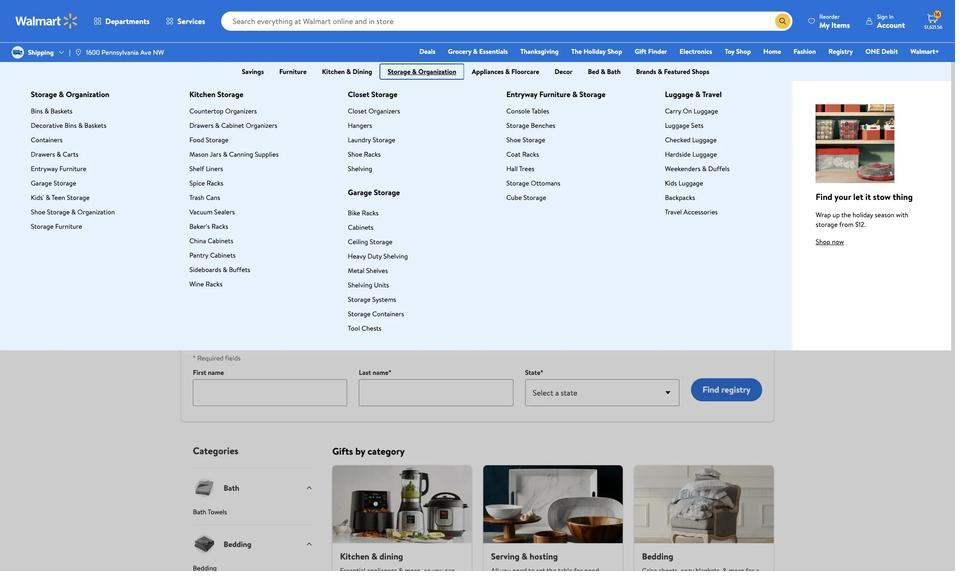 Task type: vqa. For each thing, say whether or not it's contained in the screenshot.
Baby link
no



Task type: locate. For each thing, give the bounding box(es) containing it.
racks right bike
[[362, 208, 379, 218]]

metal shelves link
[[348, 266, 388, 276]]

organization
[[418, 67, 457, 77], [66, 89, 109, 100], [77, 207, 115, 217]]

16
[[935, 10, 940, 18]]

1 vertical spatial shelving
[[384, 252, 408, 261]]

furniture right savings
[[279, 67, 307, 77]]

by
[[356, 445, 365, 458]]

2 vertical spatial kitchen
[[340, 551, 370, 563]]

1 vertical spatial bedding
[[642, 551, 674, 563]]

organizers inside closet organizers hangers laundry storage shoe racks shelving
[[369, 106, 400, 116]]

bath button
[[193, 469, 313, 508]]

gifts by category
[[332, 445, 405, 458]]

0 vertical spatial bedding
[[224, 539, 252, 550]]

entryway up the console
[[507, 89, 538, 100]]

1 horizontal spatial the
[[842, 210, 851, 220]]

organization up decorative bins & baskets link
[[66, 89, 109, 100]]

shelving down shoe racks link
[[348, 164, 373, 174]]

0 horizontal spatial entryway
[[31, 164, 58, 174]]

entryway furniture & storage link
[[507, 89, 634, 100]]

laundry
[[348, 135, 371, 145]]

storage up shoe racks link
[[373, 135, 396, 145]]

furniture down shoe storage & organization link
[[55, 222, 82, 231]]

grocery
[[448, 47, 472, 56]]

bath inside "bath" dropdown button
[[224, 483, 239, 494]]

1 horizontal spatial bedding
[[642, 551, 674, 563]]

storage up tool
[[348, 309, 371, 319]]

0 vertical spatial bath
[[607, 67, 621, 77]]

entryway inside bins & baskets decorative bins & baskets containers drawers & carts entryway furniture garage storage kids' & teen storage shoe storage & organization storage furniture
[[31, 164, 58, 174]]

in
[[890, 12, 894, 20]]

deals
[[420, 47, 436, 56]]

storage up the bins & baskets link
[[31, 89, 57, 100]]

travel down shops
[[703, 89, 722, 100]]

storage down storage ottomans link
[[524, 193, 547, 203]]

1 horizontal spatial travel
[[703, 89, 722, 100]]

find inside button
[[703, 384, 720, 396]]

racks
[[364, 150, 381, 159], [522, 150, 539, 159], [207, 179, 224, 188], [362, 208, 379, 218], [212, 222, 228, 231], [206, 280, 223, 289]]

thanksgiving link
[[516, 46, 563, 57]]

storage up 'closet storage' link
[[388, 67, 411, 77]]

registry link
[[825, 46, 858, 57]]

1 horizontal spatial garage
[[348, 187, 372, 198]]

bed & bath button
[[581, 64, 629, 79]]

1 vertical spatial shoe
[[348, 150, 363, 159]]

bath inside bed & bath dropdown button
[[607, 67, 621, 77]]

containers down systems
[[372, 309, 404, 319]]

cabinets up pantry cabinets link
[[208, 236, 233, 246]]

hosting
[[530, 551, 558, 563]]

kitchen & dining
[[340, 551, 403, 563]]

the left fun
[[261, 121, 274, 133]]

registry inside button
[[722, 384, 751, 396]]

0 vertical spatial drawers
[[189, 121, 214, 130]]

storage & organization
[[388, 67, 457, 77], [31, 89, 109, 100]]

storage down said
[[206, 135, 229, 145]]

0 vertical spatial baskets
[[51, 106, 73, 116]]

brands & featured shops button
[[629, 64, 718, 79]]

find for your
[[816, 191, 833, 203]]

cabinets inside the bike racks cabinets ceiling storage heavy duty shelving metal shelves shelving units storage systems storage containers tool chests
[[348, 223, 374, 232]]

0 vertical spatial a
[[222, 155, 225, 165]]

1 vertical spatial closet
[[348, 106, 367, 116]]

ceiling
[[348, 237, 368, 247]]

food storage link
[[189, 135, 229, 145]]

1 horizontal spatial entryway
[[507, 89, 538, 100]]

2 closet from the top
[[348, 106, 367, 116]]

shoe up coat
[[507, 135, 521, 145]]

1 horizontal spatial bath
[[224, 483, 239, 494]]

shoe racks link
[[348, 150, 381, 159]]

a for find
[[218, 333, 224, 349]]

bins right decorative
[[65, 121, 77, 130]]

drawers down containers link
[[31, 150, 55, 159]]

2 horizontal spatial find
[[816, 191, 833, 203]]

mason
[[189, 150, 209, 159]]

 image
[[12, 46, 24, 59], [74, 49, 82, 56]]

baskets down storage & organization link
[[84, 121, 106, 130]]

list
[[327, 466, 780, 572]]

0 vertical spatial organization
[[418, 67, 457, 77]]

 image right the |
[[74, 49, 82, 56]]

kitchen for kitchen & dining
[[340, 551, 370, 563]]

organization down kids' & teen storage link
[[77, 207, 115, 217]]

0 vertical spatial kitchen
[[322, 67, 345, 77]]

0 vertical spatial shoe
[[507, 135, 521, 145]]

containers
[[31, 135, 63, 145], [372, 309, 404, 319]]

bins
[[31, 106, 43, 116], [65, 121, 77, 130]]

last
[[359, 368, 371, 378]]

garage up the kids'
[[31, 179, 52, 188]]

shelving down 'metal'
[[348, 281, 373, 290]]

your
[[342, 121, 359, 133], [835, 191, 852, 203]]

0 horizontal spatial your
[[342, 121, 359, 133]]

organization inside dropdown button
[[418, 67, 457, 77]]

kitchen inside dropdown button
[[322, 67, 345, 77]]

1 horizontal spatial shop
[[737, 47, 751, 56]]

categories
[[193, 445, 239, 458]]

containers down decorative
[[31, 135, 63, 145]]

1 vertical spatial the
[[842, 210, 851, 220]]

luggage down sets
[[693, 135, 717, 145]]

entryway furniture & storage
[[507, 89, 606, 100]]

1 closet from the top
[[348, 89, 370, 100]]

furniture down carts
[[59, 164, 86, 174]]

 image left shipping
[[12, 46, 24, 59]]

0 horizontal spatial the
[[261, 121, 274, 133]]

now
[[242, 121, 259, 133]]

0 vertical spatial storage & organization
[[388, 67, 457, 77]]

1 vertical spatial travel
[[665, 207, 682, 217]]

0 horizontal spatial bedding
[[224, 539, 252, 550]]

find inside find a wedding registry * required fields
[[193, 333, 215, 349]]

entryway down 'drawers & carts' link
[[31, 164, 58, 174]]

garage storage link
[[31, 179, 76, 188], [348, 187, 476, 198]]

0 vertical spatial bins
[[31, 106, 43, 116]]

1 horizontal spatial storage & organization
[[388, 67, 457, 77]]

console tables storage benches shoe storage coat racks hall trees storage ottomans cube storage
[[507, 106, 561, 203]]

a inside find a wedding registry * required fields
[[218, 333, 224, 349]]

featured
[[664, 67, 691, 77]]

racks down laundry storage link
[[364, 150, 381, 159]]

2 vertical spatial shelving
[[348, 281, 373, 290]]

shelving right duty
[[384, 252, 408, 261]]

storage down 'hall trees' link
[[507, 179, 529, 188]]

cabinets down bike racks link
[[348, 223, 374, 232]]

storage up closet organizers link
[[371, 89, 398, 100]]

1 horizontal spatial find
[[703, 384, 720, 396]]

kitchen & dining link
[[332, 466, 472, 572]]

0 horizontal spatial travel
[[665, 207, 682, 217]]

closet storage
[[348, 89, 398, 100]]

trash cans link
[[189, 193, 220, 203]]

& inside carry on luggage luggage sets checked luggage hardside luggage weekenders & duffels kids luggage backpacks travel accessories
[[703, 164, 707, 174]]

the inside "wedding registry you said yes! now the fun begins - build your wish list today."
[[261, 121, 274, 133]]

0 vertical spatial containers
[[31, 135, 63, 145]]

hardside
[[665, 150, 691, 159]]

drawers up the wish
[[189, 121, 214, 130]]

gifts
[[332, 445, 353, 458]]

bath right bed
[[607, 67, 621, 77]]

2 vertical spatial find
[[703, 384, 720, 396]]

bath for bath
[[224, 483, 239, 494]]

wine
[[189, 280, 204, 289]]

 image for shipping
[[12, 46, 24, 59]]

2 vertical spatial shoe
[[31, 207, 45, 217]]

vacuum sealers link
[[189, 207, 235, 217]]

1 horizontal spatial bins
[[65, 121, 77, 130]]

storage & organization link
[[31, 89, 159, 100]]

garage inside bins & baskets decorative bins & baskets containers drawers & carts entryway furniture garage storage kids' & teen storage shoe storage & organization storage furniture
[[31, 179, 52, 188]]

1 horizontal spatial drawers
[[189, 121, 214, 130]]

decor
[[555, 67, 573, 77]]

organizers up "drawers & cabinet organizers" link
[[225, 106, 257, 116]]

0 horizontal spatial containers
[[31, 135, 63, 145]]

your inside "wedding registry you said yes! now the fun begins - build your wish list today."
[[342, 121, 359, 133]]

0 horizontal spatial  image
[[12, 46, 24, 59]]

shop right toy
[[737, 47, 751, 56]]

1 horizontal spatial your
[[835, 191, 852, 203]]

0 horizontal spatial shop
[[608, 47, 623, 56]]

teen
[[52, 193, 65, 203]]

storage & organization down deals link at left
[[388, 67, 457, 77]]

luggage
[[665, 89, 694, 100], [694, 106, 719, 116], [665, 121, 690, 130], [693, 135, 717, 145], [693, 150, 717, 159], [679, 179, 703, 188]]

build
[[322, 121, 340, 133]]

storage down the console
[[507, 121, 529, 130]]

shop left "now"
[[816, 237, 831, 247]]

pantry
[[189, 251, 208, 260]]

closet up hangers link
[[348, 106, 367, 116]]

1 vertical spatial kitchen
[[189, 89, 216, 100]]

cube storage link
[[507, 193, 547, 203]]

account
[[878, 19, 906, 30]]

appliances & floorcare button
[[464, 64, 547, 79]]

my
[[820, 19, 830, 30]]

serving & hosting list item
[[478, 466, 629, 572]]

1 vertical spatial bins
[[65, 121, 77, 130]]

0 horizontal spatial garage storage link
[[31, 179, 76, 188]]

0 horizontal spatial garage
[[31, 179, 52, 188]]

closet up closet organizers link
[[348, 89, 370, 100]]

bath up towels
[[224, 483, 239, 494]]

bath left towels
[[193, 508, 206, 517]]

garage up bike racks link
[[348, 187, 372, 198]]

now
[[832, 237, 845, 247]]

food
[[189, 135, 204, 145]]

& inside 'link'
[[473, 47, 478, 56]]

2 vertical spatial organization
[[77, 207, 115, 217]]

1 vertical spatial storage & organization
[[31, 89, 109, 100]]

canning
[[229, 150, 253, 159]]

reorder
[[820, 12, 840, 20]]

shoe inside bins & baskets decorative bins & baskets containers drawers & carts entryway furniture garage storage kids' & teen storage shoe storage & organization storage furniture
[[31, 207, 45, 217]]

0 vertical spatial find
[[816, 191, 833, 203]]

bath towels link
[[193, 508, 313, 525]]

bins up decorative
[[31, 106, 43, 116]]

cabinet
[[221, 121, 244, 130]]

shop now
[[816, 237, 845, 247]]

a for create
[[222, 155, 225, 165]]

0 horizontal spatial shoe
[[31, 207, 45, 217]]

shop right the holiday
[[608, 47, 623, 56]]

2 horizontal spatial shoe
[[507, 135, 521, 145]]

1 vertical spatial organization
[[66, 89, 109, 100]]

kitchen for kitchen & dining
[[322, 67, 345, 77]]

1 vertical spatial a
[[218, 333, 224, 349]]

organizers for countertop
[[225, 106, 257, 116]]

trees
[[519, 164, 535, 174]]

storage down shelving units link
[[348, 295, 371, 305]]

1 horizontal spatial  image
[[74, 49, 82, 56]]

decorative bins & baskets link
[[31, 121, 106, 130]]

1 horizontal spatial containers
[[372, 309, 404, 319]]

last name*
[[359, 368, 392, 378]]

1 vertical spatial find
[[193, 333, 215, 349]]

said
[[209, 121, 223, 133]]

wish
[[193, 133, 209, 145]]

1 horizontal spatial baskets
[[84, 121, 106, 130]]

find registry button
[[691, 379, 763, 402]]

a right jars
[[222, 155, 225, 165]]

cabinets up sideboards & buffets link
[[210, 251, 236, 260]]

1 vertical spatial bath
[[224, 483, 239, 494]]

0 vertical spatial closet
[[348, 89, 370, 100]]

1 vertical spatial containers
[[372, 309, 404, 319]]

a up required
[[218, 333, 224, 349]]

units
[[374, 281, 389, 290]]

checked
[[665, 135, 691, 145]]

shoe down the kids'
[[31, 207, 45, 217]]

supplies
[[255, 150, 279, 159]]

storage & organization up the bins & baskets link
[[31, 89, 109, 100]]

your left let
[[835, 191, 852, 203]]

registry
[[829, 47, 853, 56]]

shoe down laundry
[[348, 150, 363, 159]]

bath inside bath towels link
[[193, 508, 206, 517]]

the right up
[[842, 210, 851, 220]]

storage & organization inside dropdown button
[[388, 67, 457, 77]]

cabinets
[[348, 223, 374, 232], [208, 236, 233, 246], [210, 251, 236, 260]]

luggage up sets
[[694, 106, 719, 116]]

storage
[[388, 67, 411, 77], [31, 89, 57, 100], [217, 89, 244, 100], [371, 89, 398, 100], [580, 89, 606, 100], [507, 121, 529, 130], [206, 135, 229, 145], [373, 135, 396, 145], [523, 135, 546, 145], [53, 179, 76, 188], [507, 179, 529, 188], [374, 187, 400, 198], [67, 193, 90, 203], [524, 193, 547, 203], [47, 207, 70, 217], [31, 222, 54, 231], [370, 237, 393, 247], [348, 295, 371, 305], [348, 309, 371, 319]]

shelving inside closet organizers hangers laundry storage shoe racks shelving
[[348, 164, 373, 174]]

bedding inside list item
[[642, 551, 674, 563]]

shelving for duty
[[384, 252, 408, 261]]

kitchen & dining button
[[314, 64, 380, 79]]

sideboards
[[189, 265, 221, 275]]

organizers down closet storage
[[369, 106, 400, 116]]

thing
[[893, 191, 913, 203]]

baskets up decorative bins & baskets link
[[51, 106, 73, 116]]

travel down 'backpacks' link
[[665, 207, 682, 217]]

travel inside carry on luggage luggage sets checked luggage hardside luggage weekenders & duffels kids luggage backpacks travel accessories
[[665, 207, 682, 217]]

0 horizontal spatial bath
[[193, 508, 206, 517]]

1 vertical spatial drawers
[[31, 150, 55, 159]]

bedding inside dropdown button
[[224, 539, 252, 550]]

1 horizontal spatial shoe
[[348, 150, 363, 159]]

dining
[[353, 67, 372, 77]]

0 vertical spatial the
[[261, 121, 274, 133]]

closet for closet organizers hangers laundry storage shoe racks shelving
[[348, 106, 367, 116]]

0 horizontal spatial drawers
[[31, 150, 55, 159]]

1 vertical spatial entryway
[[31, 164, 58, 174]]

0 vertical spatial your
[[342, 121, 359, 133]]

entryway furniture link
[[31, 164, 86, 174]]

your up laundry
[[342, 121, 359, 133]]

organizers for closet
[[369, 106, 400, 116]]

the
[[572, 47, 582, 56]]

heavy duty shelving link
[[348, 252, 408, 261]]

2 vertical spatial bath
[[193, 508, 206, 517]]

storage up bike racks link
[[374, 187, 400, 198]]

closet inside closet organizers hangers laundry storage shoe racks shelving
[[348, 106, 367, 116]]

racks down liners
[[207, 179, 224, 188]]

ave
[[140, 48, 151, 57]]

organization down deals link at left
[[418, 67, 457, 77]]

storage down bed
[[580, 89, 606, 100]]

2 horizontal spatial bath
[[607, 67, 621, 77]]

0 vertical spatial shelving
[[348, 164, 373, 174]]

storage up heavy duty shelving link
[[370, 237, 393, 247]]

0 vertical spatial travel
[[703, 89, 722, 100]]

kitchen inside list item
[[340, 551, 370, 563]]

0 horizontal spatial find
[[193, 333, 215, 349]]

drawers inside bins & baskets decorative bins & baskets containers drawers & carts entryway furniture garage storage kids' & teen storage shoe storage & organization storage furniture
[[31, 150, 55, 159]]

garage storage
[[348, 187, 400, 198]]

0 horizontal spatial storage & organization
[[31, 89, 109, 100]]

bike racks link
[[348, 208, 379, 218]]

registry inside "wedding registry you said yes! now the fun begins - build your wish list today."
[[240, 102, 279, 118]]

savings
[[242, 67, 264, 77]]

create a registry
[[201, 155, 250, 165]]

create
[[201, 155, 220, 165]]

storage down the kids'
[[31, 222, 54, 231]]

luggage down weekenders & duffels link
[[679, 179, 703, 188]]

racks up trees
[[522, 150, 539, 159]]

0 vertical spatial cabinets
[[348, 223, 374, 232]]

Search search field
[[221, 12, 793, 31]]



Task type: describe. For each thing, give the bounding box(es) containing it.
bike
[[348, 208, 360, 218]]

the inside wrap up the holiday season with storage from $12.
[[842, 210, 851, 220]]

buffets
[[229, 265, 250, 275]]

shops
[[692, 67, 710, 77]]

fields
[[225, 354, 241, 363]]

carry on luggage luggage sets checked luggage hardside luggage weekenders & duffels kids luggage backpacks travel accessories
[[665, 106, 730, 217]]

bedding list item
[[629, 466, 780, 572]]

shelves
[[366, 266, 388, 276]]

tool chests link
[[348, 324, 382, 333]]

electronics link
[[676, 46, 717, 57]]

racks down sealers
[[212, 222, 228, 231]]

racks inside closet organizers hangers laundry storage shoe racks shelving
[[364, 150, 381, 159]]

pennsylvania
[[102, 48, 139, 57]]

jars
[[210, 150, 221, 159]]

deals link
[[415, 46, 440, 57]]

luggage up carry
[[665, 89, 694, 100]]

let
[[854, 191, 864, 203]]

0 horizontal spatial bins
[[31, 106, 43, 116]]

sign
[[878, 12, 888, 20]]

storage up shoe storage & organization link
[[67, 193, 90, 203]]

serving & hosting
[[491, 551, 558, 563]]

bath for bath towels
[[193, 508, 206, 517]]

1 vertical spatial baskets
[[84, 121, 106, 130]]

hangers link
[[348, 121, 372, 130]]

spice
[[189, 179, 205, 188]]

organization inside bins & baskets decorative bins & baskets containers drawers & carts entryway furniture garage storage kids' & teen storage shoe storage & organization storage furniture
[[77, 207, 115, 217]]

sign in account
[[878, 12, 906, 30]]

kids'
[[31, 193, 44, 203]]

sealers
[[214, 207, 235, 217]]

find your let it stow thing image
[[816, 104, 895, 183]]

the holiday shop
[[572, 47, 623, 56]]

chests
[[362, 324, 382, 333]]

decorative
[[31, 121, 63, 130]]

storage inside the storage & organization dropdown button
[[388, 67, 411, 77]]

today.
[[224, 133, 247, 145]]

kitchen storage
[[189, 89, 244, 100]]

shelving for racks
[[348, 164, 373, 174]]

shelf
[[189, 164, 204, 174]]

items
[[832, 19, 851, 30]]

backpacks
[[665, 193, 695, 203]]

kids
[[665, 179, 677, 188]]

walmart+ link
[[907, 46, 944, 57]]

tables
[[532, 106, 550, 116]]

racks down sideboards & buffets link
[[206, 280, 223, 289]]

shoe inside closet organizers hangers laundry storage shoe racks shelving
[[348, 150, 363, 159]]

shipping
[[28, 48, 54, 57]]

first name
[[193, 368, 224, 378]]

list containing kitchen & dining
[[327, 466, 780, 572]]

create a registry link
[[193, 153, 258, 168]]

2 horizontal spatial shop
[[816, 237, 831, 247]]

1 vertical spatial your
[[835, 191, 852, 203]]

from
[[840, 220, 854, 230]]

first
[[193, 368, 206, 378]]

electronics
[[680, 47, 713, 56]]

cans
[[206, 193, 220, 203]]

containers inside bins & baskets decorative bins & baskets containers drawers & carts entryway furniture garage storage kids' & teen storage shoe storage & organization storage furniture
[[31, 135, 63, 145]]

bins & baskets decorative bins & baskets containers drawers & carts entryway furniture garage storage kids' & teen storage shoe storage & organization storage furniture
[[31, 106, 115, 231]]

one debit link
[[862, 46, 903, 57]]

kitchen for kitchen storage
[[189, 89, 216, 100]]

storage inside countertop organizers drawers & cabinet organizers food storage mason jars & canning supplies shelf liners spice racks trash cans vacuum sealers baker's racks china cabinets pantry cabinets sideboards & buffets wine racks
[[206, 135, 229, 145]]

bath towels
[[193, 508, 227, 517]]

1 horizontal spatial garage storage link
[[348, 187, 476, 198]]

-
[[316, 121, 320, 133]]

drawers inside countertop organizers drawers & cabinet organizers food storage mason jars & canning supplies shelf liners spice racks trash cans vacuum sealers baker's racks china cabinets pantry cabinets sideboards & buffets wine racks
[[189, 121, 214, 130]]

wedding
[[193, 102, 237, 118]]

luggage up checked
[[665, 121, 690, 130]]

storage down teen
[[47, 207, 70, 217]]

registry inside find a wedding registry * required fields
[[272, 333, 311, 349]]

 image for 1600 pennsylvania ave nw
[[74, 49, 82, 56]]

find your let it stow thing
[[816, 191, 913, 203]]

storage inside closet organizers hangers laundry storage shoe racks shelving
[[373, 135, 396, 145]]

heavy
[[348, 252, 366, 261]]

kitchen & dining list item
[[327, 466, 478, 572]]

toy shop
[[725, 47, 751, 56]]

holiday
[[584, 47, 606, 56]]

furniture inside dropdown button
[[279, 67, 307, 77]]

furniture up tables
[[540, 89, 571, 100]]

storage up kids' & teen storage link
[[53, 179, 76, 188]]

pantry cabinets link
[[189, 251, 236, 260]]

Walmart Site-Wide search field
[[221, 12, 793, 31]]

trash
[[189, 193, 204, 203]]

storage down storage benches link
[[523, 135, 546, 145]]

luggage up weekenders & duffels link
[[693, 150, 717, 159]]

grocery & essentials
[[448, 47, 508, 56]]

Last name* text field
[[359, 380, 514, 407]]

countertop organizers link
[[189, 106, 257, 116]]

First name text field
[[193, 380, 348, 407]]

gift finder link
[[631, 46, 672, 57]]

cabinets link
[[348, 223, 374, 232]]

racks inside the bike racks cabinets ceiling storage heavy duty shelving metal shelves shelving units storage systems storage containers tool chests
[[362, 208, 379, 218]]

carry on luggage link
[[665, 106, 719, 116]]

appliances & floorcare
[[472, 67, 540, 77]]

$12.
[[856, 220, 866, 230]]

0 horizontal spatial baskets
[[51, 106, 73, 116]]

stow
[[873, 191, 891, 203]]

search icon image
[[779, 17, 787, 25]]

0 vertical spatial entryway
[[507, 89, 538, 100]]

bins & baskets link
[[31, 106, 73, 116]]

hall trees link
[[507, 164, 535, 174]]

it
[[866, 191, 871, 203]]

1 vertical spatial cabinets
[[208, 236, 233, 246]]

weekenders & duffels link
[[665, 164, 730, 174]]

organizers right cabinet
[[246, 121, 277, 130]]

the best for a newlywed nest. wedding registry. you said yes! now the fun begins-build your wish list today. image
[[371, 91, 774, 317]]

containers link
[[31, 135, 63, 145]]

home link
[[760, 46, 786, 57]]

bed
[[588, 67, 600, 77]]

fashion link
[[790, 46, 821, 57]]

|
[[69, 48, 71, 57]]

wrap up the holiday season with storage from $12.
[[816, 210, 909, 230]]

coat
[[507, 150, 521, 159]]

find for registry
[[703, 384, 720, 396]]

tool
[[348, 324, 360, 333]]

find for a
[[193, 333, 215, 349]]

2 vertical spatial cabinets
[[210, 251, 236, 260]]

shoe inside console tables storage benches shoe storage coat racks hall trees storage ottomans cube storage
[[507, 135, 521, 145]]

shoe storage link
[[507, 135, 546, 145]]

storage up countertop organizers link
[[217, 89, 244, 100]]

hardside luggage link
[[665, 150, 717, 159]]

shelving link
[[348, 164, 373, 174]]

luggage & travel link
[[665, 89, 793, 100]]

closet for closet storage
[[348, 89, 370, 100]]

kids' & teen storage link
[[31, 193, 90, 203]]

containers inside the bike racks cabinets ceiling storage heavy duty shelving metal shelves shelving units storage systems storage containers tool chests
[[372, 309, 404, 319]]

$1,621.56
[[925, 24, 943, 30]]

luggage & travel
[[665, 89, 722, 100]]

baker's
[[189, 222, 210, 231]]

duty
[[368, 252, 382, 261]]

storage ottomans link
[[507, 179, 561, 188]]

brands
[[636, 67, 657, 77]]

savings button
[[234, 64, 272, 79]]

decor button
[[547, 64, 581, 79]]

services button
[[158, 10, 213, 33]]

wrap
[[816, 210, 831, 220]]

accessories
[[684, 207, 718, 217]]

required
[[197, 354, 224, 363]]

sideboards & buffets link
[[189, 265, 250, 275]]

walmart image
[[15, 13, 78, 29]]

racks inside console tables storage benches shoe storage coat racks hall trees storage ottomans cube storage
[[522, 150, 539, 159]]

thanksgiving
[[521, 47, 559, 56]]

holiday
[[853, 210, 874, 220]]



